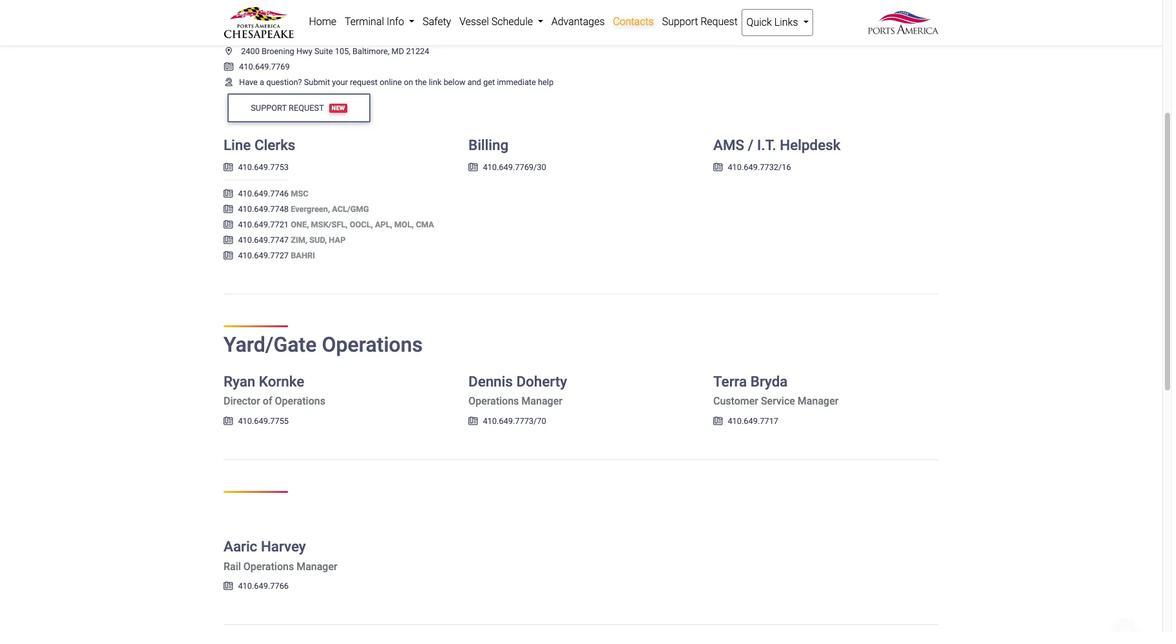 Task type: describe. For each thing, give the bounding box(es) containing it.
2400 broening hwy suite 105, baltimore, md 21224
[[241, 46, 429, 56]]

immediate
[[497, 77, 536, 87]]

0 horizontal spatial customer
[[224, 13, 314, 38]]

support request inside support request link
[[662, 15, 738, 28]]

410.649.7773/70 link
[[469, 416, 546, 426]]

410.649.7727 bahri
[[238, 251, 315, 261]]

go to top image
[[1110, 611, 1141, 632]]

question?
[[266, 77, 302, 87]]

manager for aaric harvey
[[297, 561, 337, 573]]

billing
[[469, 137, 509, 154]]

phone office image for 410.649.7753
[[224, 164, 233, 172]]

phone office image for 410.649.7717
[[713, 417, 723, 426]]

manager for terra bryda
[[798, 395, 839, 408]]

harvey
[[261, 538, 306, 555]]

manager inside dennis doherty operations manager
[[522, 395, 563, 408]]

clerks
[[254, 137, 295, 154]]

i.t.
[[757, 137, 776, 154]]

2400
[[241, 46, 260, 56]]

user headset image
[[224, 78, 234, 87]]

410.649.7732/16
[[728, 163, 791, 172]]

links
[[775, 16, 798, 28]]

105,
[[335, 46, 350, 56]]

phone office image for 410.649.7766
[[224, 583, 233, 591]]

410.649.7721 one, msk/sfl, oocl, apl, mol, cma
[[238, 220, 434, 230]]

rail
[[224, 561, 241, 573]]

bahri
[[291, 251, 315, 261]]

0 vertical spatial request
[[701, 15, 738, 28]]

oocl,
[[350, 220, 373, 230]]

410.649.7755 link
[[224, 416, 289, 426]]

410.649.7766
[[238, 581, 289, 591]]

/
[[748, 137, 754, 154]]

410.649.7773/70
[[483, 416, 546, 426]]

suite
[[314, 46, 333, 56]]

410.649.7717
[[728, 416, 779, 426]]

have
[[239, 77, 258, 87]]

bryda
[[751, 373, 788, 390]]

helpdesk
[[780, 137, 841, 154]]

phone office image for 410.649.7769/30
[[469, 164, 478, 172]]

have a question? submit your request online on the link below and get immediate help link
[[224, 77, 554, 87]]

quick links link
[[742, 9, 813, 36]]

hap
[[329, 235, 346, 245]]

410.649.7769 link
[[224, 62, 290, 71]]

home link
[[305, 9, 341, 35]]

safety link
[[419, 9, 455, 35]]

cma
[[416, 220, 434, 230]]

0 horizontal spatial support
[[251, 103, 287, 113]]

vessel
[[459, 15, 489, 28]]

ams
[[713, 137, 744, 154]]

phone office image for 410.649.7727
[[224, 252, 233, 260]]

ryan
[[224, 373, 255, 390]]

aaric
[[224, 538, 257, 555]]

operations inside ryan kornke director of operations
[[275, 395, 325, 408]]

yard/gate
[[224, 333, 317, 357]]

phone office image for 410.649.7732/16
[[713, 164, 723, 172]]

director
[[224, 395, 260, 408]]

and
[[468, 77, 481, 87]]

410.649.7727
[[238, 251, 289, 261]]

phone office image for 410.649.7755
[[224, 417, 233, 426]]

0 vertical spatial service
[[319, 13, 387, 38]]

your
[[332, 77, 348, 87]]

410.649.7748
[[238, 204, 289, 214]]

410.649.7753 link
[[224, 163, 289, 172]]

410.649.7746 msc
[[238, 189, 308, 199]]

terminal info
[[345, 15, 407, 28]]

ams / i.t. helpdesk
[[713, 137, 841, 154]]

1 vertical spatial request
[[289, 103, 324, 113]]

line clerks
[[224, 137, 295, 154]]

help
[[538, 77, 554, 87]]

map marker alt image
[[224, 48, 234, 56]]

410.649.7748 evergreen, acl/gmg
[[238, 204, 369, 214]]

vessel schedule link
[[455, 9, 547, 35]]

operations inside aaric harvey rail operations manager
[[243, 561, 294, 573]]

customer inside terra bryda customer service manager
[[713, 395, 758, 408]]

of
[[263, 395, 272, 408]]

terra bryda customer service manager
[[713, 373, 839, 408]]

baltimore,
[[353, 46, 390, 56]]

410.649.7766 link
[[224, 581, 289, 591]]

the
[[415, 77, 427, 87]]

online
[[380, 77, 402, 87]]

phone office image for 410.649.7748
[[224, 206, 233, 214]]

phone office image for 410.649.7721
[[224, 221, 233, 229]]

yard/gate operations
[[224, 333, 423, 357]]

quick links
[[747, 16, 801, 28]]

customer service
[[224, 13, 387, 38]]

410.649.7717 link
[[713, 416, 779, 426]]

get
[[483, 77, 495, 87]]



Task type: vqa. For each thing, say whether or not it's contained in the screenshot.


Task type: locate. For each thing, give the bounding box(es) containing it.
submit
[[304, 77, 330, 87]]

service down bryda
[[761, 395, 795, 408]]

phone office image left 410.649.7727
[[224, 252, 233, 260]]

msk/sfl,
[[311, 220, 348, 230]]

phone office image left 410.649.7717 at the bottom right
[[713, 417, 723, 426]]

manager inside terra bryda customer service manager
[[798, 395, 839, 408]]

quick
[[747, 16, 772, 28]]

dennis
[[469, 373, 513, 390]]

acl/gmg
[[332, 204, 369, 214]]

phone office image down ams
[[713, 164, 723, 172]]

0 horizontal spatial service
[[319, 13, 387, 38]]

manager inside aaric harvey rail operations manager
[[297, 561, 337, 573]]

0 vertical spatial support request
[[662, 15, 738, 28]]

0 horizontal spatial manager
[[297, 561, 337, 573]]

operations inside dennis doherty operations manager
[[469, 395, 519, 408]]

service
[[319, 13, 387, 38], [761, 395, 795, 408]]

service inside terra bryda customer service manager
[[761, 395, 795, 408]]

service up 105,
[[319, 13, 387, 38]]

new
[[332, 104, 345, 111]]

2 horizontal spatial manager
[[798, 395, 839, 408]]

operations
[[322, 333, 423, 357], [275, 395, 325, 408], [469, 395, 519, 408], [243, 561, 294, 573]]

phone office image inside the 410.649.7755 'link'
[[224, 417, 233, 426]]

aaric harvey rail operations manager
[[224, 538, 337, 573]]

1 vertical spatial customer
[[713, 395, 758, 408]]

phone office image for 410.649.7773/70
[[469, 417, 478, 426]]

phone office image inside 410.649.7732/16 link
[[713, 164, 723, 172]]

0 vertical spatial customer
[[224, 13, 314, 38]]

a
[[260, 77, 264, 87]]

2400 broening hwy suite 105, baltimore, md 21224 link
[[224, 46, 429, 56]]

phone office image down rail
[[224, 583, 233, 591]]

mol,
[[394, 220, 414, 230]]

phone office image for 410.649.7769
[[224, 63, 234, 71]]

vessel schedule
[[459, 15, 535, 28]]

customer up broening
[[224, 13, 314, 38]]

info
[[387, 15, 404, 28]]

1 vertical spatial support
[[251, 103, 287, 113]]

0 vertical spatial support
[[662, 15, 698, 28]]

phone office image inside 410.649.7773/70 link
[[469, 417, 478, 426]]

410.649.7746
[[238, 189, 289, 199]]

kornke
[[259, 373, 304, 390]]

advantages link
[[547, 9, 609, 35]]

request left quick
[[701, 15, 738, 28]]

phone office image down director
[[224, 417, 233, 426]]

have a question? submit your request online on the link below and get immediate help
[[239, 77, 554, 87]]

link
[[429, 77, 442, 87]]

customer down "terra"
[[713, 395, 758, 408]]

410.649.7747
[[238, 235, 289, 245]]

support right contacts
[[662, 15, 698, 28]]

customer
[[224, 13, 314, 38], [713, 395, 758, 408]]

apl,
[[375, 220, 392, 230]]

410.649.7769/30 link
[[469, 163, 546, 172]]

410.649.7732/16 link
[[713, 163, 791, 172]]

zim,
[[291, 235, 307, 245]]

phone office image down line
[[224, 164, 233, 172]]

request
[[350, 77, 378, 87]]

phone office image for 410.649.7747
[[224, 237, 233, 245]]

1 horizontal spatial service
[[761, 395, 795, 408]]

1 vertical spatial service
[[761, 395, 795, 408]]

1 vertical spatial support request
[[251, 103, 324, 113]]

hwy
[[296, 46, 312, 56]]

support down a
[[251, 103, 287, 113]]

contacts
[[613, 15, 654, 28]]

410.649.7755
[[238, 416, 289, 426]]

terra
[[713, 373, 747, 390]]

1 horizontal spatial customer
[[713, 395, 758, 408]]

phone office image left 410.649.7747
[[224, 237, 233, 245]]

one,
[[291, 220, 309, 230]]

below
[[444, 77, 466, 87]]

phone office image left 410.649.7746
[[224, 190, 233, 199]]

phone office image inside "410.649.7766" link
[[224, 583, 233, 591]]

home
[[309, 15, 336, 28]]

ryan kornke director of operations
[[224, 373, 325, 408]]

sud,
[[309, 235, 327, 245]]

410.649.7769/30
[[483, 163, 546, 172]]

410.649.7753
[[238, 163, 289, 172]]

support request left quick
[[662, 15, 738, 28]]

phone office image inside 410.649.7753 link
[[224, 164, 233, 172]]

phone office image
[[224, 63, 234, 71], [224, 237, 233, 245], [224, 252, 233, 260], [224, 417, 233, 426], [713, 417, 723, 426]]

phone office image inside 410.649.7769 link
[[224, 63, 234, 71]]

safety
[[423, 15, 451, 28]]

410.649.7769
[[239, 62, 290, 71]]

line
[[224, 137, 251, 154]]

1 horizontal spatial manager
[[522, 395, 563, 408]]

support request down question?
[[251, 103, 324, 113]]

request down submit
[[289, 103, 324, 113]]

terminal
[[345, 15, 384, 28]]

advantages
[[551, 15, 605, 28]]

doherty
[[516, 373, 567, 390]]

0 horizontal spatial support request
[[251, 103, 324, 113]]

terminal info link
[[341, 9, 419, 35]]

phone office image for 410.649.7746
[[224, 190, 233, 199]]

contacts link
[[609, 9, 658, 35]]

support request link
[[658, 9, 742, 35]]

1 horizontal spatial support
[[662, 15, 698, 28]]

phone office image left 410.649.7773/70
[[469, 417, 478, 426]]

phone office image left 410.649.7721
[[224, 221, 233, 229]]

manager
[[522, 395, 563, 408], [798, 395, 839, 408], [297, 561, 337, 573]]

0 horizontal spatial request
[[289, 103, 324, 113]]

md
[[392, 46, 404, 56]]

21224
[[406, 46, 429, 56]]

phone office image left 410.649.7748
[[224, 206, 233, 214]]

msc
[[291, 189, 308, 199]]

1 horizontal spatial request
[[701, 15, 738, 28]]

410.649.7747 zim, sud, hap
[[238, 235, 346, 245]]

phone office image inside 410.649.7717 link
[[713, 417, 723, 426]]

phone office image
[[224, 164, 233, 172], [469, 164, 478, 172], [713, 164, 723, 172], [224, 190, 233, 199], [224, 206, 233, 214], [224, 221, 233, 229], [469, 417, 478, 426], [224, 583, 233, 591]]

phone office image inside the 410.649.7769/30 link
[[469, 164, 478, 172]]

1 horizontal spatial support request
[[662, 15, 738, 28]]

phone office image down billing
[[469, 164, 478, 172]]

dennis doherty operations manager
[[469, 373, 567, 408]]

410.649.7721
[[238, 220, 289, 230]]

evergreen,
[[291, 204, 330, 214]]

phone office image down the map marker alt image
[[224, 63, 234, 71]]

on
[[404, 77, 413, 87]]

schedule
[[492, 15, 533, 28]]



